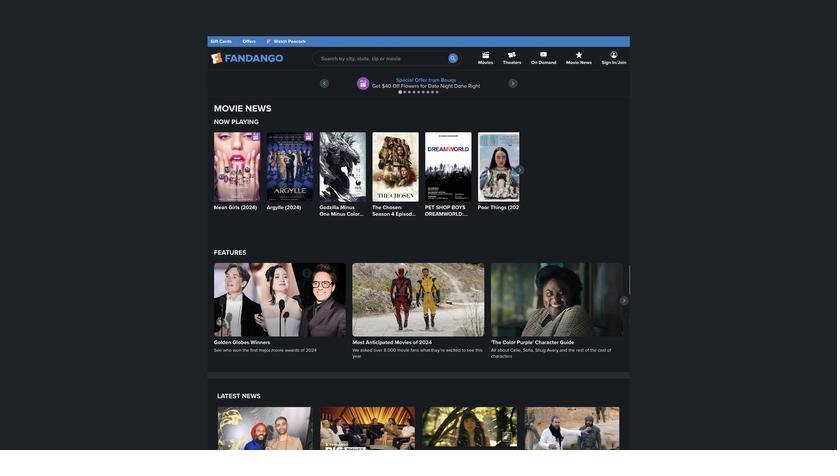 Task type: vqa. For each thing, say whether or not it's contained in the screenshot.
the Advertisement 'element'
no



Task type: locate. For each thing, give the bounding box(es) containing it.
globe
[[662, 339, 677, 346]]

first down winners
[[250, 347, 258, 353]]

golden inside 2024 golden globe nominations see who's up for the first major film awards of the season
[[644, 339, 661, 346]]

1 horizontal spatial first
[[672, 347, 680, 353]]

1 first from the left
[[250, 347, 258, 353]]

1 vertical spatial movies
[[395, 339, 412, 346]]

the left cast
[[590, 347, 597, 353]]

movie for winners
[[271, 347, 284, 353]]

0 vertical spatial movie
[[566, 59, 579, 66]]

0 horizontal spatial movie
[[214, 102, 243, 115]]

see left who
[[214, 347, 222, 353]]

1 horizontal spatial golden
[[644, 339, 661, 346]]

see
[[467, 347, 474, 353]]

news for latest news
[[242, 391, 261, 401]]

special offer from bouqs get $40 off flowers for date night done right
[[372, 76, 480, 90]]

0 horizontal spatial color
[[347, 210, 360, 218]]

movie inside golden globes winners see who won the first major movie awards of 2024
[[271, 347, 284, 353]]

0 horizontal spatial see
[[214, 347, 222, 353]]

color up about
[[503, 339, 516, 346]]

2024 inside golden globes winners see who won the first major movie awards of 2024
[[306, 347, 317, 353]]

region containing special offer from bouqs get $40 off flowers for date night done right
[[207, 70, 630, 97]]

avery
[[547, 347, 559, 353]]

(2024) right argylle
[[285, 204, 301, 211]]

1 movie from the left
[[271, 347, 284, 353]]

1 horizontal spatial color
[[503, 339, 516, 346]]

0 horizontal spatial first
[[250, 347, 258, 353]]

godzilla
[[320, 204, 339, 211]]

0 horizontal spatial gift box white image
[[252, 132, 260, 141]]

0 vertical spatial color
[[347, 210, 360, 218]]

argylle
[[267, 204, 284, 211]]

2 the from the left
[[569, 347, 575, 353]]

2 major from the left
[[681, 347, 692, 353]]

1 horizontal spatial see
[[630, 347, 638, 353]]

major down nominations
[[681, 347, 692, 353]]

the right "won"
[[243, 347, 249, 353]]

movie up the now
[[214, 102, 243, 115]]

gift box white image
[[252, 132, 260, 141], [305, 132, 313, 141]]

1 horizontal spatial awards
[[702, 347, 716, 353]]

1 horizontal spatial movies
[[478, 59, 493, 66]]

the left "rest"
[[569, 347, 575, 353]]

golden inside golden globes winners see who won the first major movie awards of 2024
[[214, 339, 231, 346]]

awards inside 2024 golden globe nominations see who's up for the first major film awards of the season
[[702, 347, 716, 353]]

guide
[[560, 339, 574, 346]]

watch peacock link
[[267, 38, 306, 45]]

news
[[580, 59, 592, 66], [245, 102, 272, 115], [242, 391, 261, 401]]

select a slide to show tab list
[[207, 89, 630, 94]]

region
[[207, 70, 630, 97], [214, 132, 525, 224]]

on
[[531, 59, 538, 66]]

first down globe at the right
[[672, 347, 680, 353]]

movie inside movie news now playing
[[214, 102, 243, 115]]

1 vertical spatial color
[[503, 339, 516, 346]]

for right up
[[658, 347, 663, 353]]

0 horizontal spatial (2024)
[[241, 204, 257, 211]]

purple'
[[517, 339, 534, 346]]

watch
[[274, 38, 287, 45]]

gift
[[211, 38, 218, 45]]

8.000
[[384, 347, 396, 353]]

of
[[413, 339, 418, 346], [301, 347, 305, 353], [585, 347, 589, 353], [607, 347, 611, 353], [717, 347, 721, 353]]

1 horizontal spatial for
[[658, 347, 663, 353]]

film
[[693, 347, 700, 353]]

flowers
[[401, 82, 419, 90]]

news for movie news now playing
[[245, 102, 272, 115]]

2 awards from the left
[[702, 347, 716, 353]]

0 horizontal spatial major
[[259, 347, 270, 353]]

1 awards from the left
[[285, 347, 300, 353]]

gift box white image for mean girls (2024)
[[252, 132, 260, 141]]

minus right godzilla
[[340, 204, 355, 211]]

color left 1-
[[347, 210, 360, 218]]

0 horizontal spatial 2024
[[306, 347, 317, 353]]

the chosen: season 4 episodes 1-3
[[372, 204, 417, 224]]

2 first from the left
[[672, 347, 680, 353]]

1 horizontal spatial major
[[681, 347, 692, 353]]

1 horizontal spatial 2024
[[419, 339, 432, 346]]

movie inside 'movie news' link
[[566, 59, 579, 66]]

news for movie news
[[580, 59, 592, 66]]

right
[[468, 82, 480, 90]]

movie
[[271, 347, 284, 353], [397, 347, 409, 353]]

mean girls (2024) poster image
[[214, 132, 260, 202]]

news inside latest news main content
[[242, 391, 261, 401]]

'the
[[491, 339, 501, 346]]

(2024) right girls
[[241, 204, 257, 211]]

for left date
[[420, 82, 427, 90]]

girls
[[229, 204, 240, 211]]

movie news link
[[566, 47, 592, 70]]

first
[[250, 347, 258, 353], [672, 347, 680, 353]]

major
[[259, 347, 270, 353], [681, 347, 692, 353]]

2 golden from the left
[[644, 339, 661, 346]]

0 vertical spatial news
[[580, 59, 592, 66]]

1 vertical spatial movie
[[214, 102, 243, 115]]

see left who's
[[630, 347, 638, 353]]

on demand link
[[531, 47, 556, 70]]

1 major from the left
[[259, 347, 270, 353]]

4 the from the left
[[665, 347, 671, 353]]

0 vertical spatial region
[[207, 70, 630, 97]]

major inside golden globes winners see who won the first major movie awards of 2024
[[259, 347, 270, 353]]

news left sign on the right top of page
[[580, 59, 592, 66]]

the down globe at the right
[[665, 347, 671, 353]]

features
[[214, 247, 246, 257]]

1 horizontal spatial gift box white image
[[305, 132, 313, 141]]

cast
[[598, 347, 606, 353]]

1 gift box white image from the left
[[252, 132, 260, 141]]

demand
[[539, 59, 556, 66]]

region containing mean girls (2024)
[[214, 132, 525, 224]]

1 vertical spatial news
[[245, 102, 272, 115]]

0 horizontal spatial for
[[420, 82, 427, 90]]

1 golden from the left
[[214, 339, 231, 346]]

theaters
[[503, 59, 521, 66]]

excited
[[446, 347, 461, 353]]

movies link
[[478, 47, 493, 70]]

season
[[730, 347, 745, 353]]

gift box white image inside mean girls (2024) link
[[252, 132, 260, 141]]

the
[[372, 204, 381, 211]]

theaters link
[[503, 47, 521, 70]]

news inside 'movie news' link
[[580, 59, 592, 66]]

2 see from the left
[[630, 347, 638, 353]]

the
[[243, 347, 249, 353], [569, 347, 575, 353], [590, 347, 597, 353], [665, 347, 671, 353], [723, 347, 729, 353]]

movies inside most anticipated movies of 2024 we asked over 8.000 movie fans what they're excited to see this year
[[395, 339, 412, 346]]

first inside golden globes winners see who won the first major movie awards of 2024
[[250, 347, 258, 353]]

golden
[[214, 339, 231, 346], [644, 339, 661, 346]]

2 vertical spatial news
[[242, 391, 261, 401]]

1 the from the left
[[243, 347, 249, 353]]

the chosen: season 4 episodes 1-3 link
[[372, 132, 419, 224]]

1 vertical spatial for
[[658, 347, 663, 353]]

(2024)
[[241, 204, 257, 211], [285, 204, 301, 211], [320, 217, 335, 224]]

news inside movie news now playing
[[245, 102, 272, 115]]

2 gift box white image from the left
[[305, 132, 313, 141]]

poor things (2023) link
[[478, 132, 524, 211]]

2 movie from the left
[[397, 347, 409, 353]]

minus
[[340, 204, 355, 211], [331, 210, 345, 218]]

1 see from the left
[[214, 347, 222, 353]]

movie inside most anticipated movies of 2024 we asked over 8.000 movie fans what they're excited to see this year
[[397, 347, 409, 353]]

date
[[428, 82, 439, 90]]

asked
[[360, 347, 372, 353]]

0 horizontal spatial golden
[[214, 339, 231, 346]]

godzilla minus one minus color (2024) link
[[320, 132, 366, 224]]

movie for movie news
[[566, 59, 579, 66]]

0 vertical spatial for
[[420, 82, 427, 90]]

major inside 2024 golden globe nominations see who's up for the first major film awards of the season
[[681, 347, 692, 353]]

offers link
[[243, 38, 256, 45]]

movie
[[566, 59, 579, 66], [214, 102, 243, 115]]

golden up who
[[214, 339, 231, 346]]

movie right the "demand"
[[566, 59, 579, 66]]

0 horizontal spatial movies
[[395, 339, 412, 346]]

news up playing
[[245, 102, 272, 115]]

watch peacock
[[273, 38, 306, 45]]

fans
[[411, 347, 419, 353]]

pet shop boys dreamworld: the greatest hits live at the royal arena copenhagen (2024) poster image
[[425, 132, 471, 202]]

0 vertical spatial movies
[[478, 59, 493, 66]]

4
[[391, 210, 394, 218]]

(2024) down godzilla
[[320, 217, 335, 224]]

$40
[[382, 82, 391, 90]]

for
[[420, 82, 427, 90], [658, 347, 663, 353]]

golden up up
[[644, 339, 661, 346]]

news right latest at the bottom of page
[[242, 391, 261, 401]]

2 horizontal spatial (2024)
[[320, 217, 335, 224]]

2 horizontal spatial 2024
[[630, 339, 643, 346]]

None search field
[[313, 51, 462, 66]]

things
[[490, 204, 507, 211]]

offers
[[243, 38, 256, 45]]

argylle (2024) poster image
[[267, 132, 313, 202]]

winners
[[251, 339, 270, 346]]

1 horizontal spatial movie
[[397, 347, 409, 353]]

gift cards link
[[211, 38, 232, 45]]

gift box white image inside "argylle (2024)" link
[[305, 132, 313, 141]]

1 vertical spatial region
[[214, 132, 525, 224]]

0 horizontal spatial movie
[[271, 347, 284, 353]]

(2023)
[[508, 204, 524, 211]]

sign in/join link
[[602, 47, 626, 70]]

movie news
[[566, 59, 592, 66]]

anticipated
[[366, 339, 393, 346]]

poor things (2023)
[[478, 204, 524, 211]]

major down winners
[[259, 347, 270, 353]]

movies up fans
[[395, 339, 412, 346]]

movies up right
[[478, 59, 493, 66]]

0 horizontal spatial awards
[[285, 347, 300, 353]]

up
[[652, 347, 657, 353]]

what
[[420, 347, 430, 353]]

the left season
[[723, 347, 729, 353]]

first inside 2024 golden globe nominations see who's up for the first major film awards of the season
[[672, 347, 680, 353]]

minus right one
[[331, 210, 345, 218]]

1 horizontal spatial movie
[[566, 59, 579, 66]]



Task type: describe. For each thing, give the bounding box(es) containing it.
get
[[372, 82, 381, 90]]

Search by city, state, zip or movie text field
[[313, 51, 462, 66]]

this
[[476, 347, 483, 353]]

now
[[214, 117, 230, 127]]

about
[[497, 347, 509, 353]]

we
[[353, 347, 359, 353]]

most
[[353, 339, 364, 346]]

nominations
[[678, 339, 708, 346]]

for inside 2024 golden globe nominations see who's up for the first major film awards of the season
[[658, 347, 663, 353]]

characters
[[491, 353, 512, 359]]

they're
[[431, 347, 445, 353]]

movie for movies
[[397, 347, 409, 353]]

3 the from the left
[[590, 347, 597, 353]]

in/join
[[612, 59, 626, 66]]

of inside 2024 golden globe nominations see who's up for the first major film awards of the season
[[717, 347, 721, 353]]

season
[[372, 210, 390, 218]]

who
[[223, 347, 232, 353]]

sofia,
[[523, 347, 534, 353]]

'the color purple' character guide all about celie, sofia, shug avery and the rest of the cast of characters
[[491, 339, 611, 359]]

over
[[374, 347, 383, 353]]

won
[[233, 347, 241, 353]]

mean
[[214, 204, 227, 211]]

poor
[[478, 204, 489, 211]]

done
[[454, 82, 467, 90]]

for inside special offer from bouqs get $40 off flowers for date night done right
[[420, 82, 427, 90]]

of inside most anticipated movies of 2024 we asked over 8.000 movie fans what they're excited to see this year
[[413, 339, 418, 346]]

from
[[428, 76, 440, 84]]

gift box white image for argylle (2024)
[[305, 132, 313, 141]]

sign in/join
[[602, 59, 626, 66]]

globes
[[233, 339, 249, 346]]

mean girls (2024)
[[214, 204, 257, 211]]

latest news
[[217, 391, 261, 401]]

the inside golden globes winners see who won the first major movie awards of 2024
[[243, 347, 249, 353]]

see inside 2024 golden globe nominations see who's up for the first major film awards of the season
[[630, 347, 638, 353]]

who's
[[639, 347, 650, 353]]

special
[[396, 76, 413, 84]]

gift cards
[[211, 38, 232, 45]]

playing
[[231, 117, 259, 127]]

of inside golden globes winners see who won the first major movie awards of 2024
[[301, 347, 305, 353]]

2024 inside 2024 golden globe nominations see who's up for the first major film awards of the season
[[630, 339, 643, 346]]

argylle (2024)
[[267, 204, 301, 211]]

godzilla minus one minus color (2024)
[[320, 204, 360, 224]]

3
[[376, 217, 379, 224]]

awards inside golden globes winners see who won the first major movie awards of 2024
[[285, 347, 300, 353]]

(2024) inside 'godzilla minus one minus color (2024)'
[[320, 217, 335, 224]]

poor things (2023) poster image
[[478, 132, 524, 202]]

one
[[320, 210, 330, 218]]

rest
[[576, 347, 584, 353]]

golden globes winners see who won the first major movie awards of 2024
[[214, 339, 317, 353]]

mean girls (2024) link
[[214, 132, 260, 211]]

the chosen: season 4 episodes 1-3 poster image
[[372, 132, 419, 202]]

type news white image
[[503, 432, 512, 442]]

and
[[560, 347, 567, 353]]

movie news now playing
[[214, 102, 272, 127]]

2024 inside most anticipated movies of 2024 we asked over 8.000 movie fans what they're excited to see this year
[[419, 339, 432, 346]]

latest
[[217, 391, 240, 401]]

sign
[[602, 59, 611, 66]]

to
[[462, 347, 466, 353]]

night
[[440, 82, 453, 90]]

on demand
[[531, 59, 556, 66]]

shug
[[535, 347, 546, 353]]

type news white image
[[400, 446, 410, 450]]

chosen:
[[383, 204, 402, 211]]

godzilla minus one minus color (2024) poster image
[[320, 132, 366, 202]]

color inside 'the color purple' character guide all about celie, sofia, shug avery and the rest of the cast of characters
[[503, 339, 516, 346]]

1-
[[372, 217, 376, 224]]

peacock
[[288, 38, 306, 45]]

latest news main content
[[214, 391, 623, 450]]

episodes
[[396, 210, 417, 218]]

year
[[353, 353, 361, 359]]

bouqs
[[441, 76, 456, 84]]

2024 golden globe nominations see who's up for the first major film awards of the season
[[630, 339, 745, 353]]

1 horizontal spatial (2024)
[[285, 204, 301, 211]]

offer
[[415, 76, 427, 84]]

cards
[[219, 38, 232, 45]]

most anticipated movies of 2024 we asked over 8.000 movie fans what they're excited to see this year
[[353, 339, 483, 359]]

celie,
[[510, 347, 522, 353]]

5 the from the left
[[723, 347, 729, 353]]

see inside golden globes winners see who won the first major movie awards of 2024
[[214, 347, 222, 353]]

all
[[491, 347, 496, 353]]

off
[[393, 82, 400, 90]]

color inside 'godzilla minus one minus color (2024)'
[[347, 210, 360, 218]]

movie for movie news now playing
[[214, 102, 243, 115]]

character
[[535, 339, 559, 346]]



